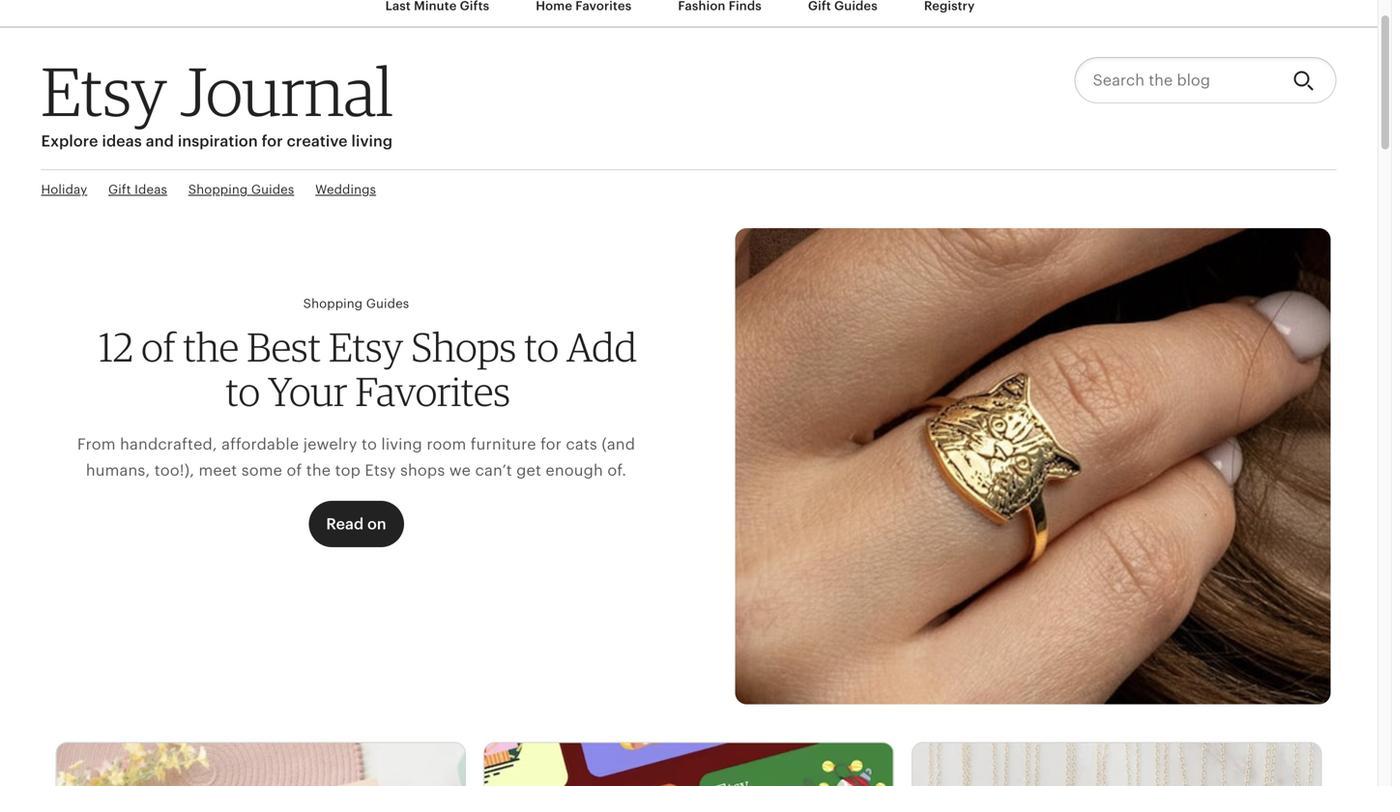 Task type: vqa. For each thing, say whether or not it's contained in the screenshot.
the rightmost Plants
no



Task type: describe. For each thing, give the bounding box(es) containing it.
etsy journal link
[[41, 50, 393, 132]]

(and
[[602, 436, 636, 453]]

humans,
[[86, 462, 150, 479]]

favorites
[[356, 367, 511, 416]]

Search the blog text field
[[1075, 57, 1278, 104]]

journal
[[180, 50, 393, 132]]

1 horizontal spatial shopping
[[303, 297, 363, 311]]

0 horizontal spatial shopping guides link
[[188, 181, 294, 199]]

read on
[[326, 516, 387, 533]]

cats
[[566, 436, 598, 453]]

ideas
[[135, 183, 167, 197]]

affordable
[[222, 436, 299, 453]]

1 vertical spatial shopping guides
[[303, 297, 410, 311]]

guides for bottommost "shopping guides" link
[[366, 297, 410, 311]]

add
[[567, 323, 637, 371]]

etsy inside 12 of the best etsy shops to add to your favorites
[[329, 323, 404, 371]]

etsy journal explore ideas and inspiration for creative living
[[41, 50, 393, 150]]

gift ideas link
[[108, 181, 167, 199]]

the inside 12 of the best etsy shops to add to your favorites
[[183, 323, 239, 371]]

etsy inside from handcrafted, affordable jewelry to living room furniture for cats (and humans, too!), meet some of the top etsy shops we can't get enough of.
[[365, 462, 396, 479]]

too!),
[[155, 462, 195, 479]]

of inside 12 of the best etsy shops to add to your favorites
[[142, 323, 175, 371]]

get
[[517, 462, 542, 479]]

holiday link
[[41, 181, 87, 199]]

inspiration
[[178, 133, 258, 150]]

furniture
[[471, 436, 537, 453]]

we
[[450, 462, 471, 479]]

0 horizontal spatial shopping guides
[[188, 183, 294, 197]]

guides for left "shopping guides" link
[[251, 183, 294, 197]]



Task type: locate. For each thing, give the bounding box(es) containing it.
0 horizontal spatial of
[[142, 323, 175, 371]]

to inside from handcrafted, affordable jewelry to living room furniture for cats (and humans, too!), meet some of the top etsy shops we can't get enough of.
[[362, 436, 377, 453]]

of
[[142, 323, 175, 371], [287, 462, 302, 479]]

1 vertical spatial living
[[382, 436, 423, 453]]

0 vertical spatial of
[[142, 323, 175, 371]]

etsy right top
[[365, 462, 396, 479]]

from
[[77, 436, 116, 453]]

1 horizontal spatial shopping guides link
[[303, 297, 410, 311]]

1 vertical spatial etsy
[[329, 323, 404, 371]]

0 vertical spatial guides
[[251, 183, 294, 197]]

handcrafted,
[[120, 436, 217, 453]]

shopping guides link down inspiration
[[188, 181, 294, 199]]

read
[[326, 516, 364, 533]]

etsy right best
[[329, 323, 404, 371]]

guides down creative
[[251, 183, 294, 197]]

1 vertical spatial for
[[541, 436, 562, 453]]

for left cats
[[541, 436, 562, 453]]

weddings link
[[315, 181, 376, 199]]

shops
[[411, 323, 517, 371]]

the left best
[[183, 323, 239, 371]]

of.
[[608, 462, 627, 479]]

1 horizontal spatial for
[[541, 436, 562, 453]]

best
[[247, 323, 321, 371]]

for inside from handcrafted, affordable jewelry to living room furniture for cats (and humans, too!), meet some of the top etsy shops we can't get enough of.
[[541, 436, 562, 453]]

1 horizontal spatial of
[[287, 462, 302, 479]]

explore
[[41, 133, 98, 150]]

0 horizontal spatial to
[[226, 367, 260, 416]]

to up affordable
[[226, 367, 260, 416]]

menu bar
[[12, 0, 1366, 28]]

0 vertical spatial shopping guides link
[[188, 181, 294, 199]]

2 vertical spatial etsy
[[365, 462, 396, 479]]

of right "12"
[[142, 323, 175, 371]]

shopping up best
[[303, 297, 363, 311]]

to
[[525, 323, 559, 371], [226, 367, 260, 416], [362, 436, 377, 453]]

1 vertical spatial shopping guides link
[[303, 297, 410, 311]]

room
[[427, 436, 467, 453]]

from handcrafted, affordable jewelry to living room furniture for cats (and humans, too!), meet some of the top etsy shops we can't get enough of.
[[77, 436, 636, 479]]

12 of the best etsy shops to add to your favorites
[[99, 323, 637, 416]]

shopping guides link up 12 of the best etsy shops to add to your favorites
[[303, 297, 410, 311]]

enough
[[546, 462, 604, 479]]

shopping guides
[[188, 183, 294, 197], [303, 297, 410, 311]]

meet
[[199, 462, 237, 479]]

weddings
[[315, 183, 376, 197]]

0 vertical spatial for
[[262, 133, 283, 150]]

shopping guides up 12 of the best etsy shops to add to your favorites
[[303, 297, 410, 311]]

shopping guides link
[[188, 181, 294, 199], [303, 297, 410, 311]]

shopping
[[188, 183, 248, 197], [303, 297, 363, 311]]

0 horizontal spatial guides
[[251, 183, 294, 197]]

gift
[[108, 183, 131, 197]]

0 vertical spatial living
[[352, 133, 393, 150]]

1 vertical spatial the
[[306, 462, 331, 479]]

0 vertical spatial shopping guides
[[188, 183, 294, 197]]

etsy inside etsy journal explore ideas and inspiration for creative living
[[41, 50, 167, 132]]

0 horizontal spatial shopping
[[188, 183, 248, 197]]

12
[[99, 323, 134, 371]]

ideas
[[102, 133, 142, 150]]

0 vertical spatial shopping
[[188, 183, 248, 197]]

holiday
[[41, 183, 87, 197]]

the inside from handcrafted, affordable jewelry to living room furniture for cats (and humans, too!), meet some of the top etsy shops we can't get enough of.
[[306, 462, 331, 479]]

guides up 12 of the best etsy shops to add to your favorites
[[366, 297, 410, 311]]

the down jewelry
[[306, 462, 331, 479]]

living inside from handcrafted, affordable jewelry to living room furniture for cats (and humans, too!), meet some of the top etsy shops we can't get enough of.
[[382, 436, 423, 453]]

1 vertical spatial shopping
[[303, 297, 363, 311]]

to left add
[[525, 323, 559, 371]]

1 horizontal spatial the
[[306, 462, 331, 479]]

creative
[[287, 133, 348, 150]]

some
[[242, 462, 283, 479]]

shopping down inspiration
[[188, 183, 248, 197]]

your
[[268, 367, 348, 416]]

1 vertical spatial of
[[287, 462, 302, 479]]

0 vertical spatial the
[[183, 323, 239, 371]]

for left creative
[[262, 133, 283, 150]]

living right creative
[[352, 133, 393, 150]]

from handcrafted, affordable jewelry to living room furniture for cats (and humans, too!), meet some of the top etsy shops we can't get enough of. link
[[77, 436, 636, 479]]

the
[[183, 323, 239, 371], [306, 462, 331, 479]]

for inside etsy journal explore ideas and inspiration for creative living
[[262, 133, 283, 150]]

living up shops
[[382, 436, 423, 453]]

gift ideas
[[108, 183, 167, 197]]

read on link
[[309, 501, 404, 548]]

and
[[146, 133, 174, 150]]

1 horizontal spatial shopping guides
[[303, 297, 410, 311]]

0 horizontal spatial the
[[183, 323, 239, 371]]

1 vertical spatial guides
[[366, 297, 410, 311]]

of right some
[[287, 462, 302, 479]]

to right jewelry
[[362, 436, 377, 453]]

1 horizontal spatial to
[[362, 436, 377, 453]]

guides
[[251, 183, 294, 197], [366, 297, 410, 311]]

jewelry
[[303, 436, 358, 453]]

shops
[[400, 462, 445, 479]]

of inside from handcrafted, affordable jewelry to living room furniture for cats (and humans, too!), meet some of the top etsy shops we can't get enough of.
[[287, 462, 302, 479]]

for
[[262, 133, 283, 150], [541, 436, 562, 453]]

living
[[352, 133, 393, 150], [382, 436, 423, 453]]

can't
[[475, 462, 512, 479]]

12 of the best etsy shops to add to your favorites link
[[99, 323, 637, 416]]

0 horizontal spatial for
[[262, 133, 283, 150]]

2 horizontal spatial to
[[525, 323, 559, 371]]

etsy
[[41, 50, 167, 132], [329, 323, 404, 371], [365, 462, 396, 479]]

0 vertical spatial etsy
[[41, 50, 167, 132]]

living inside etsy journal explore ideas and inspiration for creative living
[[352, 133, 393, 150]]

1 horizontal spatial guides
[[366, 297, 410, 311]]

etsy up ideas on the left of page
[[41, 50, 167, 132]]

on
[[368, 516, 387, 533]]

shopping guides down inspiration
[[188, 183, 294, 197]]

top
[[335, 462, 361, 479]]



